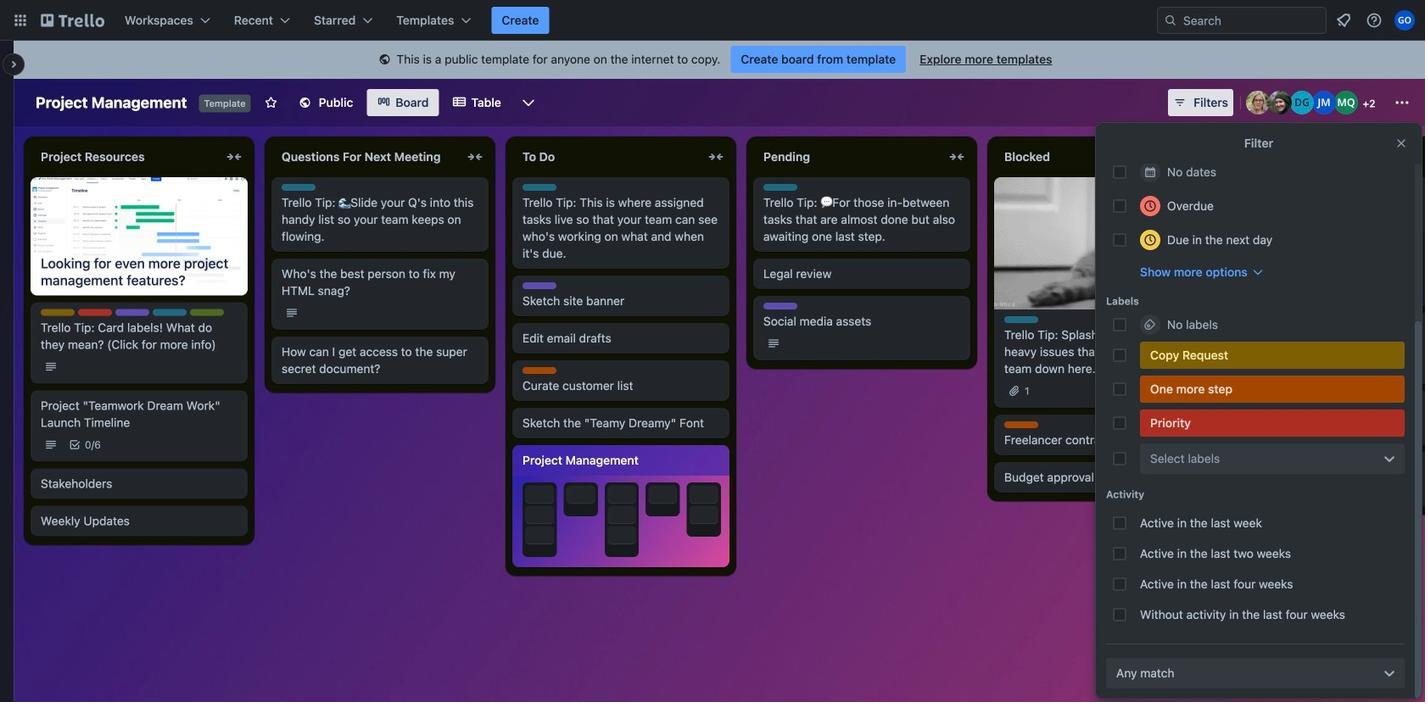 Task type: locate. For each thing, give the bounding box(es) containing it.
0 horizontal spatial color: yellow, title: "copy request" element
[[41, 309, 75, 316]]

1 vertical spatial color: red, title: "priority" element
[[1140, 410, 1405, 437]]

caity (caity) image
[[1269, 91, 1292, 115]]

melody qiao (melodyqiao) image
[[1335, 91, 1358, 115]]

color: red, title: "priority" element
[[78, 309, 112, 316], [1140, 410, 1405, 437]]

0 vertical spatial color: red, title: "priority" element
[[78, 309, 112, 316]]

None text field
[[994, 143, 1185, 171], [1235, 143, 1425, 171], [994, 143, 1185, 171], [1235, 143, 1425, 171]]

0 vertical spatial color: orange, title: "one more step" element
[[523, 367, 557, 374]]

sm image
[[376, 52, 393, 69]]

None text field
[[31, 143, 221, 171], [512, 143, 703, 171], [753, 143, 944, 171], [31, 143, 221, 171], [512, 143, 703, 171], [753, 143, 944, 171]]

gary orlando (garyorlando) image
[[1395, 10, 1415, 31]]

0 horizontal spatial color: red, title: "priority" element
[[78, 309, 112, 316]]

2 horizontal spatial color: orange, title: "one more step" element
[[1140, 376, 1405, 403]]

2 vertical spatial color: orange, title: "one more step" element
[[1005, 422, 1039, 428]]

4 collapse list image from the left
[[947, 147, 967, 167]]

star or unstar board image
[[264, 96, 278, 109]]

2 horizontal spatial color: purple, title: "design team" element
[[764, 303, 798, 310]]

color: sky, title: "trello tip" element
[[282, 184, 316, 191], [523, 184, 557, 191], [764, 184, 798, 191], [1246, 238, 1280, 245], [153, 309, 187, 316], [1005, 316, 1039, 323]]

1 horizontal spatial color: purple, title: "design team" element
[[523, 283, 557, 289]]

0 vertical spatial color: yellow, title: "copy request" element
[[41, 309, 75, 316]]

0 horizontal spatial color: orange, title: "one more step" element
[[523, 367, 557, 374]]

Board name text field
[[27, 89, 196, 116]]

0 horizontal spatial color: purple, title: "design team" element
[[115, 309, 149, 316]]

5 collapse list image from the left
[[1188, 147, 1208, 167]]

0 notifications image
[[1334, 10, 1354, 31]]

2 collapse list image from the left
[[465, 147, 485, 167]]

1 horizontal spatial color: orange, title: "one more step" element
[[1005, 422, 1039, 428]]

color: purple, title: "design team" element
[[523, 283, 557, 289], [764, 303, 798, 310], [115, 309, 149, 316]]

color: yellow, title: "copy request" element
[[41, 309, 75, 316], [1140, 342, 1405, 369]]

collapse list image
[[224, 147, 244, 167], [465, 147, 485, 167], [706, 147, 726, 167], [947, 147, 967, 167], [1188, 147, 1208, 167]]

back to home image
[[41, 7, 104, 34]]

search image
[[1164, 14, 1178, 27]]

1 horizontal spatial color: yellow, title: "copy request" element
[[1140, 342, 1405, 369]]

color: orange, title: "one more step" element
[[523, 367, 557, 374], [1140, 376, 1405, 403], [1005, 422, 1039, 428]]

color: lime, title: "halp" element
[[190, 309, 224, 316]]

1 horizontal spatial color: red, title: "priority" element
[[1140, 410, 1405, 437]]



Task type: vqa. For each thing, say whether or not it's contained in the screenshot.
2nd Collapse list 'icon'
yes



Task type: describe. For each thing, give the bounding box(es) containing it.
jordan mirchev (jordan_mirchev) image
[[1313, 91, 1336, 115]]

close popover image
[[1395, 137, 1409, 150]]

open information menu image
[[1366, 12, 1383, 29]]

3 collapse list image from the left
[[706, 147, 726, 167]]

Search field
[[1178, 8, 1326, 32]]

1 vertical spatial color: yellow, title: "copy request" element
[[1140, 342, 1405, 369]]

devan goldstein (devangoldstein2) image
[[1291, 91, 1314, 115]]

andrea crawford (andreacrawford8) image
[[1246, 91, 1270, 115]]

show menu image
[[1394, 94, 1411, 111]]

1 vertical spatial color: orange, title: "one more step" element
[[1140, 376, 1405, 403]]

primary element
[[0, 0, 1425, 41]]

customize views image
[[520, 94, 537, 111]]

1 collapse list image from the left
[[224, 147, 244, 167]]



